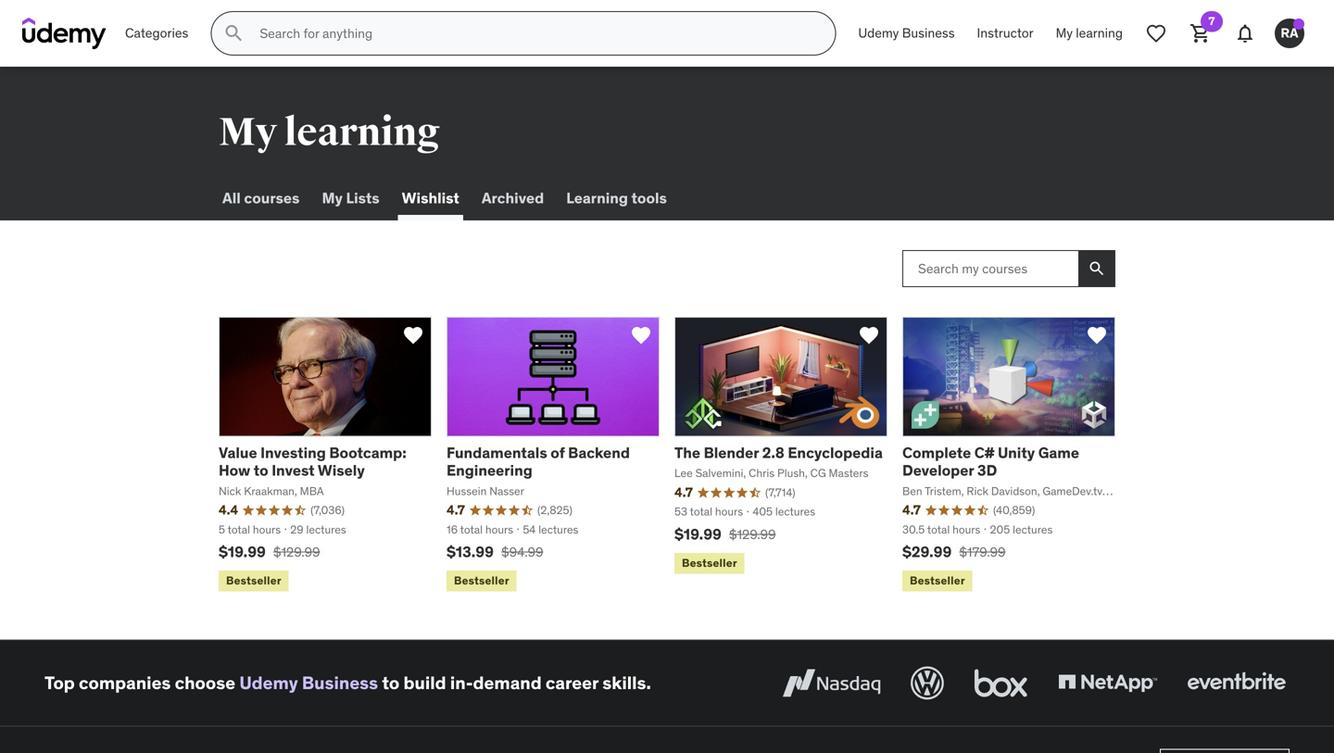 Task type: vqa. For each thing, say whether or not it's contained in the screenshot.


Task type: locate. For each thing, give the bounding box(es) containing it.
16
[[447, 523, 458, 537]]

all courses link
[[219, 176, 304, 221]]

$19.99 for to
[[219, 543, 266, 562]]

1 remove from wishlist image from the left
[[402, 324, 425, 347]]

my right instructor
[[1056, 25, 1073, 41]]

total right 5
[[228, 523, 250, 537]]

lectures down 2825 reviews element
[[539, 523, 579, 537]]

$19.99 $129.99 down 53 total hours
[[675, 525, 776, 544]]

wishlist link
[[398, 176, 463, 221]]

my learning left wishlist image
[[1056, 25, 1124, 41]]

my learning inside "link"
[[1056, 25, 1124, 41]]

my learning
[[1056, 25, 1124, 41], [219, 108, 440, 157]]

notifications image
[[1235, 22, 1257, 44]]

0 horizontal spatial $19.99
[[219, 543, 266, 562]]

my inside "my learning" "link"
[[1056, 25, 1073, 41]]

(2,825)
[[538, 503, 573, 518]]

$19.99 $129.99
[[675, 525, 776, 544], [219, 543, 320, 562]]

$29.99 $179.99
[[903, 543, 1006, 562]]

0 vertical spatial udemy business link
[[848, 11, 967, 56]]

salvemini,
[[696, 466, 747, 481]]

4.7
[[675, 484, 693, 501], [447, 502, 465, 519], [903, 502, 921, 519]]

total down gary
[[928, 523, 950, 537]]

0 horizontal spatial $19.99 $129.99
[[219, 543, 320, 562]]

1 horizontal spatial my
[[322, 189, 343, 208]]

hours up '$13.99 $94.99'
[[486, 523, 514, 537]]

5 total hours
[[219, 523, 281, 537]]

$19.99 $129.99 for salvemini,
[[675, 525, 776, 544]]

bestseller down 53 total hours
[[682, 556, 738, 571]]

(7,714)
[[766, 486, 796, 500]]

$94.99
[[502, 544, 544, 561]]

value
[[219, 443, 257, 462]]

$19.99 $129.99 for invest
[[219, 543, 320, 562]]

business left instructor
[[903, 25, 955, 41]]

1 vertical spatial business
[[302, 672, 378, 695]]

4.7 down the lee
[[675, 484, 693, 501]]

54 lectures
[[523, 523, 579, 537]]

$19.99 down 53 total hours
[[675, 525, 722, 544]]

my learning link
[[1045, 11, 1135, 56]]

4 remove from wishlist image from the left
[[1087, 324, 1109, 347]]

$29.99
[[903, 543, 952, 562]]

bestseller down 5 total hours
[[226, 574, 282, 588]]

$13.99
[[447, 543, 494, 562]]

1 horizontal spatial to
[[382, 672, 400, 695]]

1 vertical spatial to
[[382, 672, 400, 695]]

my inside my lists link
[[322, 189, 343, 208]]

remove from wishlist image
[[402, 324, 425, 347], [630, 324, 653, 347], [858, 324, 881, 347], [1087, 324, 1109, 347]]

lectures
[[776, 505, 816, 519], [306, 523, 346, 537], [539, 523, 579, 537], [1013, 523, 1053, 537]]

invest
[[272, 461, 315, 480]]

$129.99 down 405
[[730, 527, 776, 543]]

how
[[219, 461, 250, 480]]

bestseller for developer
[[910, 574, 966, 588]]

1 horizontal spatial learning
[[1077, 25, 1124, 41]]

my for my lists link
[[322, 189, 343, 208]]

value investing bootcamp: how to invest wisely link
[[219, 443, 407, 480]]

value investing bootcamp: how to invest wisely nick kraakman, mba
[[219, 443, 407, 499]]

$129.99
[[730, 527, 776, 543], [273, 544, 320, 561]]

tristem,
[[925, 484, 965, 499]]

hussein
[[447, 484, 487, 499]]

my up all courses
[[219, 108, 277, 157]]

udemy
[[859, 25, 900, 41], [239, 672, 298, 695]]

to up kraakman,
[[254, 461, 269, 480]]

total for lee
[[690, 505, 713, 519]]

2 horizontal spatial 4.7
[[903, 502, 921, 519]]

1 horizontal spatial $129.99
[[730, 527, 776, 543]]

$19.99 $129.99 down 5 total hours
[[219, 543, 320, 562]]

1 horizontal spatial udemy
[[859, 25, 900, 41]]

3 remove from wishlist image from the left
[[858, 324, 881, 347]]

0 horizontal spatial to
[[254, 461, 269, 480]]

remove from wishlist image for complete c# unity game developer 3d
[[1087, 324, 1109, 347]]

Search my courses text field
[[903, 250, 1079, 287]]

1 vertical spatial my learning
[[219, 108, 440, 157]]

1 horizontal spatial udemy business link
[[848, 11, 967, 56]]

hours down pettie
[[953, 523, 981, 537]]

fundamentals
[[447, 443, 548, 462]]

54
[[523, 523, 536, 537]]

1 vertical spatial udemy business link
[[239, 672, 378, 695]]

0 vertical spatial my learning
[[1056, 25, 1124, 41]]

archived
[[482, 189, 544, 208]]

1 horizontal spatial my learning
[[1056, 25, 1124, 41]]

masters
[[829, 466, 869, 481]]

volkswagen image
[[908, 663, 948, 704]]

0 horizontal spatial $129.99
[[273, 544, 320, 561]]

bestseller
[[682, 556, 738, 571], [226, 574, 282, 588], [454, 574, 510, 588], [910, 574, 966, 588]]

complete c# unity game developer 3d ben tristem, rick davidson, gamedev.tv team, gary pettie
[[903, 443, 1103, 514]]

30.5 total hours
[[903, 523, 981, 537]]

(7,036)
[[311, 503, 345, 518]]

0 vertical spatial my
[[1056, 25, 1073, 41]]

0 vertical spatial learning
[[1077, 25, 1124, 41]]

bootcamp:
[[329, 443, 407, 462]]

405 lectures
[[753, 505, 816, 519]]

0 horizontal spatial udemy
[[239, 672, 298, 695]]

7036 reviews element
[[311, 503, 345, 519]]

in-
[[450, 672, 473, 695]]

lectures down 7714 reviews element
[[776, 505, 816, 519]]

(40,859)
[[994, 503, 1036, 518]]

my left 'lists'
[[322, 189, 343, 208]]

1 horizontal spatial business
[[903, 25, 955, 41]]

lectures for 3d
[[1013, 523, 1053, 537]]

5
[[219, 523, 225, 537]]

lectures for nasser
[[539, 523, 579, 537]]

4.7 up 16
[[447, 502, 465, 519]]

53
[[675, 505, 688, 519]]

2825 reviews element
[[538, 503, 573, 519]]

1 vertical spatial my
[[219, 108, 277, 157]]

7
[[1209, 14, 1216, 28]]

top companies choose udemy business to build in-demand career skills.
[[44, 672, 652, 695]]

1 horizontal spatial $19.99 $129.99
[[675, 525, 776, 544]]

team,
[[903, 500, 932, 514]]

1 horizontal spatial 4.7
[[675, 484, 693, 501]]

business
[[903, 25, 955, 41], [302, 672, 378, 695]]

c#
[[975, 443, 995, 462]]

total for to
[[228, 523, 250, 537]]

0 horizontal spatial 4.7
[[447, 502, 465, 519]]

$19.99
[[675, 525, 722, 544], [219, 543, 266, 562]]

total right 16
[[460, 523, 483, 537]]

total for hussein
[[460, 523, 483, 537]]

2 horizontal spatial my
[[1056, 25, 1073, 41]]

hours left 405
[[716, 505, 744, 519]]

2 vertical spatial my
[[322, 189, 343, 208]]

hours left 29
[[253, 523, 281, 537]]

2 remove from wishlist image from the left
[[630, 324, 653, 347]]

bestseller for lee
[[682, 556, 738, 571]]

wishlist
[[402, 189, 460, 208]]

to
[[254, 461, 269, 480], [382, 672, 400, 695]]

all courses
[[222, 189, 300, 208]]

complete c# unity game developer 3d link
[[903, 443, 1080, 480]]

fundamentals of backend engineering hussein nasser
[[447, 443, 630, 499]]

my for "my learning" "link"
[[1056, 25, 1073, 41]]

bestseller for to
[[226, 574, 282, 588]]

lectures down 7036 reviews "element"
[[306, 523, 346, 537]]

total
[[690, 505, 713, 519], [228, 523, 250, 537], [460, 523, 483, 537], [928, 523, 950, 537]]

$19.99 down 5 total hours
[[219, 543, 266, 562]]

$179.99
[[960, 544, 1006, 561]]

chris
[[749, 466, 775, 481]]

to left build
[[382, 672, 400, 695]]

1 vertical spatial $129.99
[[273, 544, 320, 561]]

lectures down 40859 reviews element
[[1013, 523, 1053, 537]]

my learning up my lists
[[219, 108, 440, 157]]

game
[[1039, 443, 1080, 462]]

learning left wishlist image
[[1077, 25, 1124, 41]]

0 vertical spatial $129.99
[[730, 527, 776, 543]]

learning up 'lists'
[[284, 108, 440, 157]]

learning
[[1077, 25, 1124, 41], [284, 108, 440, 157]]

the blender 2.8 encyclopedia lee salvemini, chris plush, cg masters
[[675, 443, 883, 481]]

total right 53
[[690, 505, 713, 519]]

gamedev.tv
[[1043, 484, 1103, 499]]

1 horizontal spatial $19.99
[[675, 525, 722, 544]]

4.7 down ben
[[903, 502, 921, 519]]

2.8
[[763, 443, 785, 462]]

my
[[1056, 25, 1073, 41], [219, 108, 277, 157], [322, 189, 343, 208]]

205 lectures
[[991, 523, 1053, 537]]

hours
[[716, 505, 744, 519], [253, 523, 281, 537], [486, 523, 514, 537], [953, 523, 981, 537]]

encyclopedia
[[788, 443, 883, 462]]

total for developer
[[928, 523, 950, 537]]

$129.99 down 29
[[273, 544, 320, 561]]

business left build
[[302, 672, 378, 695]]

lectures for salvemini,
[[776, 505, 816, 519]]

remove from wishlist image for value investing bootcamp: how to invest wisely
[[402, 324, 425, 347]]

nasser
[[490, 484, 525, 499]]

1 vertical spatial learning
[[284, 108, 440, 157]]

bestseller down $13.99
[[454, 574, 510, 588]]

davidson,
[[992, 484, 1041, 499]]

to inside value investing bootcamp: how to invest wisely nick kraakman, mba
[[254, 461, 269, 480]]

unity
[[998, 443, 1036, 462]]

0 vertical spatial to
[[254, 461, 269, 480]]

categories
[[125, 25, 189, 41]]

instructor
[[978, 25, 1034, 41]]

bestseller down $29.99
[[910, 574, 966, 588]]



Task type: describe. For each thing, give the bounding box(es) containing it.
complete
[[903, 443, 972, 462]]

learning tools
[[567, 189, 667, 208]]

netapp image
[[1055, 663, 1162, 704]]

learning inside "link"
[[1077, 25, 1124, 41]]

bestseller for hussein
[[454, 574, 510, 588]]

lectures for invest
[[306, 523, 346, 537]]

the
[[675, 443, 701, 462]]

cg
[[811, 466, 827, 481]]

16 total hours
[[447, 523, 514, 537]]

remove from wishlist image for fundamentals of backend engineering
[[630, 324, 653, 347]]

wishlist image
[[1146, 22, 1168, 44]]

choose
[[175, 672, 236, 695]]

7 link
[[1179, 11, 1224, 56]]

7714 reviews element
[[766, 485, 796, 501]]

ra
[[1282, 25, 1299, 41]]

box image
[[971, 663, 1033, 704]]

career
[[546, 672, 599, 695]]

shopping cart with 7 items image
[[1190, 22, 1213, 44]]

demand
[[473, 672, 542, 695]]

blender
[[704, 443, 759, 462]]

ben
[[903, 484, 923, 499]]

$129.99 for invest
[[273, 544, 320, 561]]

4.7 for lee
[[675, 484, 693, 501]]

learning tools link
[[563, 176, 671, 221]]

0 horizontal spatial udemy business link
[[239, 672, 378, 695]]

submit search image
[[223, 22, 245, 44]]

0 horizontal spatial my
[[219, 108, 277, 157]]

developer
[[903, 461, 975, 480]]

plush,
[[778, 466, 808, 481]]

29 lectures
[[290, 523, 346, 537]]

fundamentals of backend engineering link
[[447, 443, 630, 480]]

rick
[[967, 484, 989, 499]]

learning
[[567, 189, 629, 208]]

3d
[[978, 461, 998, 480]]

companies
[[79, 672, 171, 695]]

engineering
[[447, 461, 533, 480]]

instructor link
[[967, 11, 1045, 56]]

lists
[[346, 189, 380, 208]]

top
[[44, 672, 75, 695]]

remove from wishlist image for the blender 2.8 encyclopedia
[[858, 324, 881, 347]]

29
[[290, 523, 304, 537]]

skills.
[[603, 672, 652, 695]]

1 vertical spatial udemy
[[239, 672, 298, 695]]

udemy image
[[22, 18, 107, 49]]

0 horizontal spatial learning
[[284, 108, 440, 157]]

$19.99 for lee
[[675, 525, 722, 544]]

hours for invest
[[253, 523, 281, 537]]

my lists
[[322, 189, 380, 208]]

courses
[[244, 189, 300, 208]]

mba
[[300, 484, 324, 499]]

build
[[404, 672, 446, 695]]

lee
[[675, 466, 693, 481]]

0 vertical spatial udemy
[[859, 25, 900, 41]]

$129.99 for salvemini,
[[730, 527, 776, 543]]

53 total hours
[[675, 505, 744, 519]]

kraakman,
[[244, 484, 297, 499]]

Search for anything text field
[[256, 18, 813, 49]]

of
[[551, 443, 565, 462]]

hours for salvemini,
[[716, 505, 744, 519]]

ra link
[[1268, 11, 1313, 56]]

0 vertical spatial business
[[903, 25, 955, 41]]

0 horizontal spatial business
[[302, 672, 378, 695]]

0 horizontal spatial my learning
[[219, 108, 440, 157]]

$13.99 $94.99
[[447, 543, 544, 562]]

archived link
[[478, 176, 548, 221]]

hours for 3d
[[953, 523, 981, 537]]

the blender 2.8 encyclopedia link
[[675, 443, 883, 462]]

4.7 for developer
[[903, 502, 921, 519]]

udemy business
[[859, 25, 955, 41]]

search image
[[1088, 260, 1107, 278]]

backend
[[568, 443, 630, 462]]

all
[[222, 189, 241, 208]]

pettie
[[961, 500, 991, 514]]

gary
[[935, 500, 958, 514]]

hours for nasser
[[486, 523, 514, 537]]

you have alerts image
[[1294, 19, 1305, 30]]

eventbrite image
[[1184, 663, 1290, 704]]

wisely
[[318, 461, 365, 480]]

my lists link
[[318, 176, 384, 221]]

categories button
[[114, 11, 200, 56]]

30.5
[[903, 523, 925, 537]]

tools
[[632, 189, 667, 208]]

205
[[991, 523, 1011, 537]]

nick
[[219, 484, 241, 499]]

investing
[[261, 443, 326, 462]]

nasdaq image
[[779, 663, 885, 704]]

4.7 for hussein
[[447, 502, 465, 519]]

40859 reviews element
[[994, 503, 1036, 519]]



